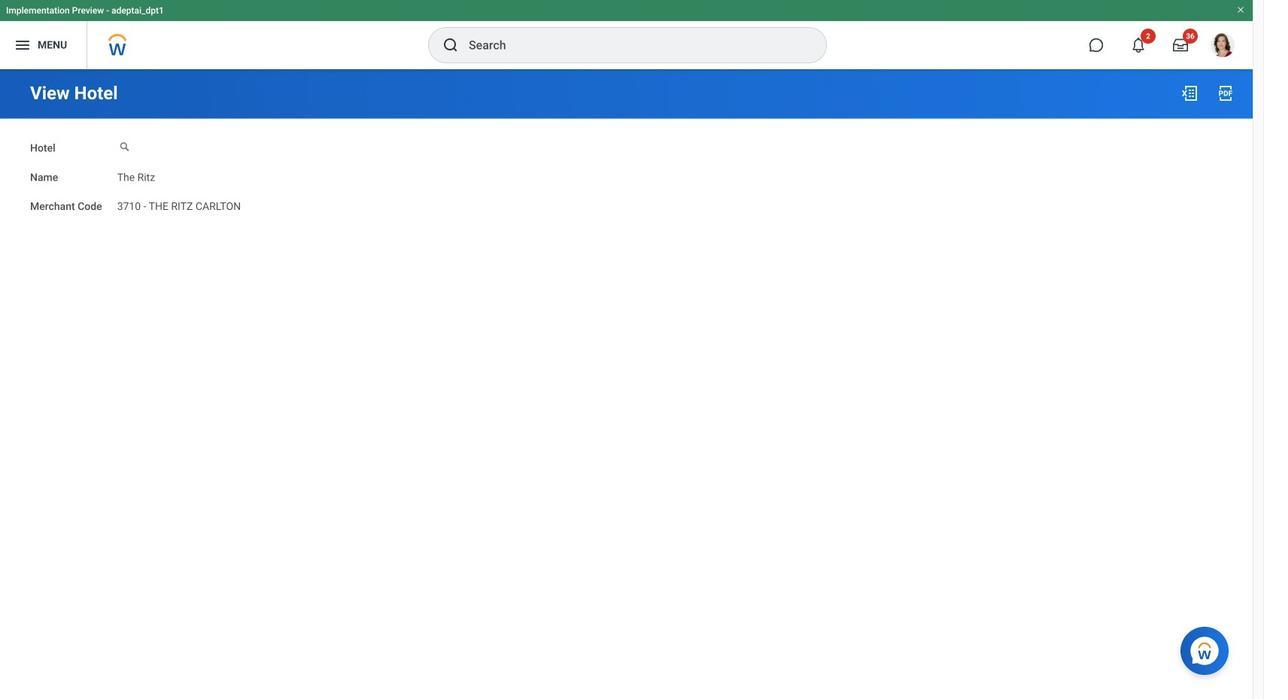 Task type: vqa. For each thing, say whether or not it's contained in the screenshot.
Dependent Inactive Date column header
no



Task type: locate. For each thing, give the bounding box(es) containing it.
justify image
[[14, 36, 32, 54]]

3710 - the ritz carlton element
[[117, 197, 241, 213]]

banner
[[0, 0, 1254, 69]]

export to excel image
[[1181, 84, 1199, 102]]

view printable version (pdf) image
[[1217, 84, 1235, 102]]

main content
[[0, 69, 1254, 228]]



Task type: describe. For each thing, give the bounding box(es) containing it.
inbox large image
[[1174, 38, 1189, 53]]

close environment banner image
[[1237, 5, 1246, 14]]

search image
[[442, 36, 460, 54]]

profile logan mcneil image
[[1211, 33, 1235, 60]]

notifications large image
[[1132, 38, 1147, 53]]

Search Workday  search field
[[469, 29, 796, 62]]



